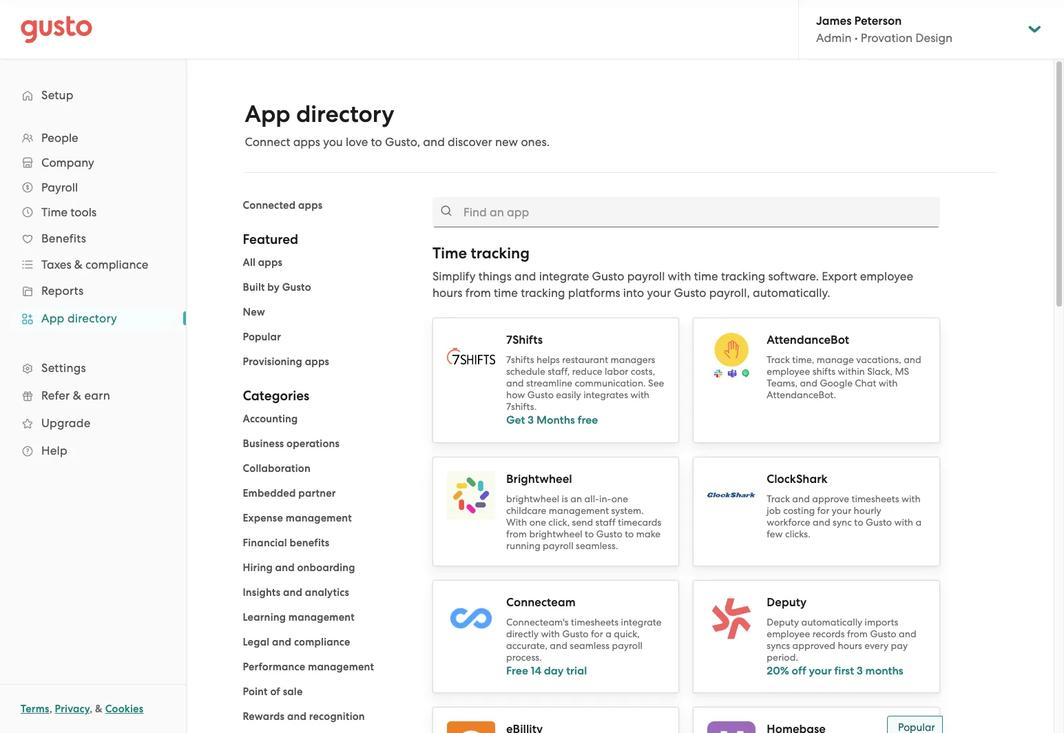 Task type: describe. For each thing, give the bounding box(es) containing it.
people button
[[14, 125, 172, 150]]

make
[[637, 528, 661, 539]]

teams,
[[767, 378, 798, 389]]

time tools button
[[14, 200, 172, 225]]

a inside connecteam connecteam's timesheets integrate directly with gusto for a quick, accurate, and seamless payroll process. free 14 day trial
[[606, 628, 612, 639]]

employee inside time tracking simplify things and integrate gusto payroll with time tracking software. export employee hours from time tracking platforms into your gusto payroll, automatically.
[[860, 269, 914, 283]]

gusto right by
[[282, 281, 311, 294]]

refer & earn
[[41, 389, 110, 402]]

employee inside deputy deputy automatically imports employee records from gusto and syncs approved hours every pay period. 20% off your first 3 months
[[767, 628, 811, 639]]

app directory link
[[14, 306, 172, 331]]

14
[[531, 664, 542, 677]]

integrates
[[584, 389, 629, 400]]

james peterson admin • provation design
[[817, 14, 953, 45]]

how
[[506, 389, 525, 400]]

directory for app directory connect apps you love to gusto, and discover new ones.
[[296, 100, 395, 128]]

financial benefits
[[243, 537, 330, 549]]

with inside time tracking simplify things and integrate gusto payroll with time tracking software. export employee hours from time tracking platforms into your gusto payroll, automatically.
[[668, 269, 692, 283]]

built by gusto
[[243, 281, 311, 294]]

into
[[624, 286, 645, 300]]

for inside clockshark track and approve timesheets with job costing for your hourly workforce and sync to gusto with a few clicks.
[[818, 505, 830, 516]]

privacy link
[[55, 703, 90, 715]]

system.
[[612, 505, 644, 516]]

terms link
[[21, 703, 49, 715]]

accurate,
[[506, 640, 548, 651]]

by
[[268, 281, 280, 294]]

management for performance management
[[308, 661, 374, 673]]

vacations,
[[857, 354, 902, 365]]

2 deputy from the top
[[767, 616, 799, 627]]

to down send
[[585, 528, 594, 539]]

to inside app directory connect apps you love to gusto, and discover new ones.
[[371, 135, 382, 149]]

list for featured
[[243, 254, 412, 370]]

and up attendancebot.
[[800, 378, 818, 389]]

benefits
[[290, 537, 330, 549]]

attendancebot track time, manage vacations, and employee shifts within slack, ms teams, and google chat with attendancebot.
[[767, 333, 922, 400]]

hiring and onboarding
[[243, 562, 355, 574]]

track for attendancebot
[[767, 354, 790, 365]]

7shifts
[[506, 333, 543, 347]]

hours inside deputy deputy automatically imports employee records from gusto and syncs approved hours every pay period. 20% off your first 3 months
[[838, 640, 863, 651]]

performance management
[[243, 661, 374, 673]]

cookies
[[105, 703, 144, 715]]

reduce
[[572, 366, 603, 377]]

accounting
[[243, 413, 298, 425]]

1 vertical spatial tracking
[[721, 269, 766, 283]]

brightwheel
[[506, 472, 572, 486]]

admin
[[817, 31, 852, 45]]

gusto inside '7shifts 7shifts helps restaurant managers schedule staff, reduce labor costs, and streamline communication. see how gusto easily integrates with 7shifts. get 3 months free'
[[528, 389, 554, 400]]

from inside the brightwheel brightwheel is an all-in-one childcare management system. with one click, send staff timecards from brightwheel to gusto to make running payroll seamless.
[[506, 528, 527, 539]]

point of sale
[[243, 686, 303, 698]]

compliance for legal and compliance
[[294, 636, 350, 648]]

gusto left "payroll,"
[[674, 286, 707, 300]]

learning management
[[243, 611, 355, 624]]

& for compliance
[[74, 258, 83, 272]]

rewards and recognition link
[[243, 710, 365, 723]]

expense management
[[243, 512, 352, 524]]

all apps link
[[243, 256, 283, 269]]

free
[[506, 664, 529, 677]]

and up learning management
[[283, 586, 303, 599]]

business operations
[[243, 438, 340, 450]]

payroll inside time tracking simplify things and integrate gusto payroll with time tracking software. export employee hours from time tracking platforms into your gusto payroll, automatically.
[[628, 269, 665, 283]]

first
[[835, 664, 855, 677]]

and inside '7shifts 7shifts helps restaurant managers schedule staff, reduce labor costs, and streamline communication. see how gusto easily integrates with 7shifts. get 3 months free'
[[506, 378, 524, 389]]

automatically
[[802, 616, 863, 627]]

from inside time tracking simplify things and integrate gusto payroll with time tracking software. export employee hours from time tracking platforms into your gusto payroll, automatically.
[[466, 286, 491, 300]]

from inside deputy deputy automatically imports employee records from gusto and syncs approved hours every pay period. 20% off your first 3 months
[[848, 628, 868, 639]]

popular
[[243, 331, 281, 343]]

directory for app directory
[[67, 311, 117, 325]]

home image
[[21, 16, 92, 43]]

management for expense management
[[286, 512, 352, 524]]

and inside deputy deputy automatically imports employee records from gusto and syncs approved hours every pay period. 20% off your first 3 months
[[899, 628, 917, 639]]

process.
[[506, 652, 542, 663]]

refer
[[41, 389, 70, 402]]

1 vertical spatial one
[[530, 517, 546, 528]]

and right the legal
[[272, 636, 292, 648]]

0 vertical spatial brightwheel
[[506, 493, 560, 504]]

you
[[323, 135, 343, 149]]

clockshark
[[767, 472, 828, 486]]

with inside connecteam connecteam's timesheets integrate directly with gusto for a quick, accurate, and seamless payroll process. free 14 day trial
[[541, 628, 560, 639]]

list for categories
[[243, 411, 412, 733]]

timesheets inside clockshark track and approve timesheets with job costing for your hourly workforce and sync to gusto with a few clicks.
[[852, 493, 900, 504]]

1 vertical spatial brightwheel
[[530, 528, 583, 539]]

sync
[[833, 517, 852, 528]]

0 vertical spatial tracking
[[471, 244, 530, 263]]

built
[[243, 281, 265, 294]]

connecteam's
[[506, 616, 569, 627]]

all
[[243, 256, 256, 269]]

gusto inside connecteam connecteam's timesheets integrate directly with gusto for a quick, accurate, and seamless payroll process. free 14 day trial
[[563, 628, 589, 639]]

and up ms
[[904, 354, 922, 365]]

discover
[[448, 135, 493, 149]]

gusto navigation element
[[0, 59, 186, 487]]

rewards and recognition
[[243, 710, 365, 723]]

•
[[855, 31, 858, 45]]

payroll
[[41, 181, 78, 194]]

3 inside '7shifts 7shifts helps restaurant managers schedule staff, reduce labor costs, and streamline communication. see how gusto easily integrates with 7shifts. get 3 months free'
[[528, 413, 534, 427]]

new
[[495, 135, 518, 149]]

hours inside time tracking simplify things and integrate gusto payroll with time tracking software. export employee hours from time tracking platforms into your gusto payroll, automatically.
[[433, 286, 463, 300]]

connected
[[243, 199, 296, 212]]

to inside clockshark track and approve timesheets with job costing for your hourly workforce and sync to gusto with a few clicks.
[[855, 517, 864, 528]]

7shifts 7shifts helps restaurant managers schedule staff, reduce labor costs, and streamline communication. see how gusto easily integrates with 7shifts. get 3 months free
[[506, 333, 665, 427]]

management inside the brightwheel brightwheel is an all-in-one childcare management system. with one click, send staff timecards from brightwheel to gusto to make running payroll seamless.
[[549, 505, 609, 516]]

analytics
[[305, 586, 349, 599]]

2 , from the left
[[90, 703, 93, 715]]

time tools
[[41, 205, 97, 219]]

expense
[[243, 512, 283, 524]]

staff
[[596, 517, 616, 528]]

your inside time tracking simplify things and integrate gusto payroll with time tracking software. export employee hours from time tracking platforms into your gusto payroll, automatically.
[[647, 286, 671, 300]]

ones.
[[521, 135, 550, 149]]

and inside app directory connect apps you love to gusto, and discover new ones.
[[423, 135, 445, 149]]

with inside '7shifts 7shifts helps restaurant managers schedule staff, reduce labor costs, and streamline communication. see how gusto easily integrates with 7shifts. get 3 months free'
[[631, 389, 650, 400]]

terms
[[21, 703, 49, 715]]

built by gusto link
[[243, 281, 311, 294]]

time,
[[793, 354, 815, 365]]

3 inside deputy deputy automatically imports employee records from gusto and syncs approved hours every pay period. 20% off your first 3 months
[[857, 664, 863, 677]]

restaurant
[[563, 354, 609, 365]]

point
[[243, 686, 268, 698]]

and down sale
[[287, 710, 307, 723]]

period.
[[767, 652, 799, 663]]

send
[[572, 517, 593, 528]]

streamline
[[526, 378, 573, 389]]

1 vertical spatial time
[[494, 286, 518, 300]]

2 vertical spatial tracking
[[521, 286, 565, 300]]

costing
[[784, 505, 815, 516]]

all apps
[[243, 256, 283, 269]]

ebillity logo image
[[447, 722, 495, 733]]

list containing people
[[0, 125, 186, 464]]

hiring and onboarding link
[[243, 562, 355, 574]]

google
[[820, 378, 853, 389]]

categories
[[243, 388, 310, 404]]

refer & earn link
[[14, 383, 172, 408]]

collaboration link
[[243, 462, 311, 475]]

software.
[[769, 269, 819, 283]]



Task type: locate. For each thing, give the bounding box(es) containing it.
directory down reports link
[[67, 311, 117, 325]]

gusto inside clockshark track and approve timesheets with job costing for your hourly workforce and sync to gusto with a few clicks.
[[866, 517, 892, 528]]

sale
[[283, 686, 303, 698]]

0 horizontal spatial time
[[494, 286, 518, 300]]

0 horizontal spatial one
[[530, 517, 546, 528]]

compliance inside 'dropdown button'
[[86, 258, 148, 272]]

point of sale link
[[243, 686, 303, 698]]

business
[[243, 438, 284, 450]]

tracking up things
[[471, 244, 530, 263]]

rewards
[[243, 710, 285, 723]]

apps right 'provisioning'
[[305, 356, 329, 368]]

to right love
[[371, 135, 382, 149]]

brightwheel logo image
[[447, 471, 495, 519]]

manage
[[817, 354, 854, 365]]

for down the approve
[[818, 505, 830, 516]]

, left privacy link
[[49, 703, 52, 715]]

attendancebot logo image
[[708, 332, 756, 380]]

0 vertical spatial one
[[612, 493, 629, 504]]

0 vertical spatial your
[[647, 286, 671, 300]]

0 vertical spatial 3
[[528, 413, 534, 427]]

your right into
[[647, 286, 671, 300]]

compliance up reports link
[[86, 258, 148, 272]]

integrate up quick,
[[621, 616, 662, 627]]

track inside clockshark track and approve timesheets with job costing for your hourly workforce and sync to gusto with a few clicks.
[[767, 493, 790, 504]]

your right off
[[809, 664, 832, 677]]

your inside deputy deputy automatically imports employee records from gusto and syncs approved hours every pay period. 20% off your first 3 months
[[809, 664, 832, 677]]

payroll,
[[710, 286, 750, 300]]

gusto up platforms
[[592, 269, 625, 283]]

and inside time tracking simplify things and integrate gusto payroll with time tracking software. export employee hours from time tracking platforms into your gusto payroll, automatically.
[[515, 269, 536, 283]]

things
[[479, 269, 512, 283]]

for
[[818, 505, 830, 516], [591, 628, 604, 639]]

2 horizontal spatial from
[[848, 628, 868, 639]]

0 horizontal spatial ,
[[49, 703, 52, 715]]

2 vertical spatial your
[[809, 664, 832, 677]]

1 vertical spatial payroll
[[543, 540, 574, 551]]

syncs
[[767, 640, 791, 651]]

0 vertical spatial &
[[74, 258, 83, 272]]

business operations link
[[243, 438, 340, 450]]

0 vertical spatial directory
[[296, 100, 395, 128]]

apps inside app directory connect apps you love to gusto, and discover new ones.
[[293, 135, 320, 149]]

and up how
[[506, 378, 524, 389]]

connect
[[245, 135, 290, 149]]

0 vertical spatial timesheets
[[852, 493, 900, 504]]

management down the an
[[549, 505, 609, 516]]

payroll inside connecteam connecteam's timesheets integrate directly with gusto for a quick, accurate, and seamless payroll process. free 14 day trial
[[612, 640, 643, 651]]

0 horizontal spatial app
[[41, 311, 64, 325]]

App Search field
[[433, 197, 940, 227]]

clockshark track and approve timesheets with job costing for your hourly workforce and sync to gusto with a few clicks.
[[767, 472, 922, 539]]

1 horizontal spatial app
[[245, 100, 291, 128]]

1 vertical spatial compliance
[[294, 636, 350, 648]]

connected apps link
[[243, 199, 323, 212]]

and up day
[[550, 640, 568, 651]]

payroll inside the brightwheel brightwheel is an all-in-one childcare management system. with one click, send staff timecards from brightwheel to gusto to make running payroll seamless.
[[543, 540, 574, 551]]

and
[[423, 135, 445, 149], [515, 269, 536, 283], [904, 354, 922, 365], [506, 378, 524, 389], [800, 378, 818, 389], [793, 493, 810, 504], [813, 517, 831, 528], [275, 562, 295, 574], [283, 586, 303, 599], [899, 628, 917, 639], [272, 636, 292, 648], [550, 640, 568, 651], [287, 710, 307, 723]]

0 vertical spatial from
[[466, 286, 491, 300]]

1 vertical spatial &
[[73, 389, 81, 402]]

3 right get
[[528, 413, 534, 427]]

gusto down staff
[[597, 528, 623, 539]]

apps left you
[[293, 135, 320, 149]]

brightwheel down the click, on the right bottom of the page
[[530, 528, 583, 539]]

0 vertical spatial a
[[916, 517, 922, 528]]

timesheets inside connecteam connecteam's timesheets integrate directly with gusto for a quick, accurate, and seamless payroll process. free 14 day trial
[[571, 616, 619, 627]]

employee inside attendancebot track time, manage vacations, and employee shifts within slack, ms teams, and google chat with attendancebot.
[[767, 366, 811, 377]]

2 vertical spatial from
[[848, 628, 868, 639]]

3
[[528, 413, 534, 427], [857, 664, 863, 677]]

time tracking simplify things and integrate gusto payroll with time tracking software. export employee hours from time tracking platforms into your gusto payroll, automatically.
[[433, 244, 914, 300]]

free
[[578, 413, 598, 427]]

list containing accounting
[[243, 411, 412, 733]]

1 horizontal spatial 3
[[857, 664, 863, 677]]

7shifts logo image
[[447, 348, 495, 364]]

directory up love
[[296, 100, 395, 128]]

clockshark logo image
[[708, 493, 756, 498]]

& right taxes
[[74, 258, 83, 272]]

management down analytics
[[289, 611, 355, 624]]

integrate inside time tracking simplify things and integrate gusto payroll with time tracking software. export employee hours from time tracking platforms into your gusto payroll, automatically.
[[539, 269, 589, 283]]

app for app directory connect apps you love to gusto, and discover new ones.
[[245, 100, 291, 128]]

gusto inside deputy deputy automatically imports employee records from gusto and syncs approved hours every pay period. 20% off your first 3 months
[[871, 628, 897, 639]]

app up connect
[[245, 100, 291, 128]]

one up system.
[[612, 493, 629, 504]]

connecteam
[[506, 595, 576, 610]]

1 track from the top
[[767, 354, 790, 365]]

legal and compliance link
[[243, 636, 350, 648]]

connecteam logo image
[[447, 606, 495, 631]]

and up costing
[[793, 493, 810, 504]]

compliance for taxes & compliance
[[86, 258, 148, 272]]

1 horizontal spatial time
[[433, 244, 467, 263]]

setup
[[41, 88, 74, 102]]

1 vertical spatial employee
[[767, 366, 811, 377]]

employee
[[860, 269, 914, 283], [767, 366, 811, 377], [767, 628, 811, 639]]

1 , from the left
[[49, 703, 52, 715]]

an
[[571, 493, 582, 504]]

1 horizontal spatial integrate
[[621, 616, 662, 627]]

timesheets
[[852, 493, 900, 504], [571, 616, 619, 627]]

0 vertical spatial compliance
[[86, 258, 148, 272]]

1 horizontal spatial directory
[[296, 100, 395, 128]]

costs,
[[631, 366, 655, 377]]

connecteam connecteam's timesheets integrate directly with gusto for a quick, accurate, and seamless payroll process. free 14 day trial
[[506, 595, 662, 677]]

see
[[648, 378, 665, 389]]

hours
[[433, 286, 463, 300], [838, 640, 863, 651]]

list
[[0, 125, 186, 464], [243, 254, 412, 370], [243, 411, 412, 733]]

compliance up performance management link
[[294, 636, 350, 648]]

track up the teams,
[[767, 354, 790, 365]]

0 horizontal spatial from
[[466, 286, 491, 300]]

childcare
[[506, 505, 547, 516]]

0 vertical spatial track
[[767, 354, 790, 365]]

1 vertical spatial track
[[767, 493, 790, 504]]

deputy deputy automatically imports employee records from gusto and syncs approved hours every pay period. 20% off your first 3 months
[[767, 595, 917, 677]]

1 vertical spatial deputy
[[767, 616, 799, 627]]

timesheets up the seamless
[[571, 616, 619, 627]]

list containing all apps
[[243, 254, 412, 370]]

0 vertical spatial integrate
[[539, 269, 589, 283]]

3 right first
[[857, 664, 863, 677]]

time up "payroll,"
[[694, 269, 719, 283]]

and down financial benefits on the bottom left of page
[[275, 562, 295, 574]]

apps for all apps
[[258, 256, 283, 269]]

benefits link
[[14, 226, 172, 251]]

quick,
[[614, 628, 640, 639]]

management for learning management
[[289, 611, 355, 624]]

few
[[767, 528, 783, 539]]

0 horizontal spatial time
[[41, 205, 68, 219]]

0 vertical spatial payroll
[[628, 269, 665, 283]]

hourly
[[854, 505, 882, 516]]

labor
[[605, 366, 629, 377]]

and inside connecteam connecteam's timesheets integrate directly with gusto for a quick, accurate, and seamless payroll process. free 14 day trial
[[550, 640, 568, 651]]

1 vertical spatial hours
[[838, 640, 863, 651]]

0 vertical spatial app
[[245, 100, 291, 128]]

gusto down streamline
[[528, 389, 554, 400]]

provation
[[861, 31, 913, 45]]

company
[[41, 156, 94, 170]]

seamless
[[570, 640, 610, 651]]

management up recognition
[[308, 661, 374, 673]]

1 horizontal spatial a
[[916, 517, 922, 528]]

gusto down hourly
[[866, 517, 892, 528]]

and right gusto,
[[423, 135, 445, 149]]

people
[[41, 131, 78, 145]]

0 horizontal spatial 3
[[528, 413, 534, 427]]

1 vertical spatial timesheets
[[571, 616, 619, 627]]

1 vertical spatial for
[[591, 628, 604, 639]]

0 vertical spatial deputy
[[767, 595, 807, 610]]

0 vertical spatial employee
[[860, 269, 914, 283]]

hours down simplify
[[433, 286, 463, 300]]

1 horizontal spatial timesheets
[[852, 493, 900, 504]]

provisioning
[[243, 356, 303, 368]]

app directory connect apps you love to gusto, and discover new ones.
[[245, 100, 550, 149]]

& inside 'dropdown button'
[[74, 258, 83, 272]]

time down payroll
[[41, 205, 68, 219]]

expense management link
[[243, 512, 352, 524]]

one down childcare
[[530, 517, 546, 528]]

0 vertical spatial time
[[41, 205, 68, 219]]

employee up syncs
[[767, 628, 811, 639]]

0 horizontal spatial hours
[[433, 286, 463, 300]]

0 horizontal spatial compliance
[[86, 258, 148, 272]]

your
[[647, 286, 671, 300], [832, 505, 852, 516], [809, 664, 832, 677]]

0 horizontal spatial integrate
[[539, 269, 589, 283]]

learning management link
[[243, 611, 355, 624]]

app inside gusto navigation 'element'
[[41, 311, 64, 325]]

records
[[813, 628, 845, 639]]

financial
[[243, 537, 287, 549]]

1 vertical spatial a
[[606, 628, 612, 639]]

from down things
[[466, 286, 491, 300]]

app for app directory
[[41, 311, 64, 325]]

brightwheel
[[506, 493, 560, 504], [530, 528, 583, 539]]

from up the 'every'
[[848, 628, 868, 639]]

your inside clockshark track and approve timesheets with job costing for your hourly workforce and sync to gusto with a few clicks.
[[832, 505, 852, 516]]

workforce
[[767, 517, 811, 528]]

gusto down the imports
[[871, 628, 897, 639]]

& left the cookies
[[95, 703, 103, 715]]

apps for connected apps
[[298, 199, 323, 212]]

1 vertical spatial app
[[41, 311, 64, 325]]

1 horizontal spatial time
[[694, 269, 719, 283]]

and right things
[[515, 269, 536, 283]]

apps for provisioning apps
[[305, 356, 329, 368]]

1 vertical spatial integrate
[[621, 616, 662, 627]]

legal and compliance
[[243, 636, 350, 648]]

for inside connecteam connecteam's timesheets integrate directly with gusto for a quick, accurate, and seamless payroll process. free 14 day trial
[[591, 628, 604, 639]]

1 vertical spatial from
[[506, 528, 527, 539]]

1 vertical spatial directory
[[67, 311, 117, 325]]

easily
[[556, 389, 581, 400]]

chat
[[855, 378, 877, 389]]

tools
[[70, 205, 97, 219]]

2 vertical spatial &
[[95, 703, 103, 715]]

apps
[[293, 135, 320, 149], [298, 199, 323, 212], [258, 256, 283, 269], [305, 356, 329, 368]]

collaboration
[[243, 462, 311, 475]]

gusto inside the brightwheel brightwheel is an all-in-one childcare management system. with one click, send staff timecards from brightwheel to gusto to make running payroll seamless.
[[597, 528, 623, 539]]

and left sync
[[813, 517, 831, 528]]

7shifts.
[[506, 401, 537, 412]]

1 vertical spatial your
[[832, 505, 852, 516]]

reports
[[41, 284, 84, 298]]

&
[[74, 258, 83, 272], [73, 389, 81, 402], [95, 703, 103, 715]]

clicks.
[[786, 528, 811, 539]]

hours down records
[[838, 640, 863, 651]]

peterson
[[855, 14, 902, 28]]

apps right connected
[[298, 199, 323, 212]]

app down reports
[[41, 311, 64, 325]]

brightwheel up childcare
[[506, 493, 560, 504]]

insights and analytics
[[243, 586, 349, 599]]

time up simplify
[[433, 244, 467, 263]]

homebase logo image
[[708, 722, 756, 733]]

1 horizontal spatial for
[[818, 505, 830, 516]]

time for tracking
[[433, 244, 467, 263]]

0 horizontal spatial timesheets
[[571, 616, 619, 627]]

for up the seamless
[[591, 628, 604, 639]]

0 horizontal spatial for
[[591, 628, 604, 639]]

1 horizontal spatial compliance
[[294, 636, 350, 648]]

attendancebot.
[[767, 389, 837, 400]]

off
[[792, 664, 807, 677]]

with
[[668, 269, 692, 283], [879, 378, 898, 389], [631, 389, 650, 400], [902, 493, 921, 504], [895, 517, 914, 528], [541, 628, 560, 639]]

design
[[916, 31, 953, 45]]

from down with
[[506, 528, 527, 539]]

timesheets up hourly
[[852, 493, 900, 504]]

help link
[[14, 438, 172, 463]]

2 vertical spatial employee
[[767, 628, 811, 639]]

time for tools
[[41, 205, 68, 219]]

shifts
[[813, 366, 836, 377]]

& left earn
[[73, 389, 81, 402]]

time down things
[[494, 286, 518, 300]]

1 vertical spatial 3
[[857, 664, 863, 677]]

tracking up "payroll,"
[[721, 269, 766, 283]]

track up job on the right bottom
[[767, 493, 790, 504]]

1 vertical spatial time
[[433, 244, 467, 263]]

payroll down the click, on the right bottom of the page
[[543, 540, 574, 551]]

partner
[[299, 487, 336, 500]]

legal
[[243, 636, 270, 648]]

0 horizontal spatial a
[[606, 628, 612, 639]]

embedded
[[243, 487, 296, 500]]

with inside attendancebot track time, manage vacations, and employee shifts within slack, ms teams, and google chat with attendancebot.
[[879, 378, 898, 389]]

directory inside app directory connect apps you love to gusto, and discover new ones.
[[296, 100, 395, 128]]

0 vertical spatial time
[[694, 269, 719, 283]]

upgrade
[[41, 416, 91, 430]]

james
[[817, 14, 852, 28]]

ms
[[896, 366, 910, 377]]

time inside dropdown button
[[41, 205, 68, 219]]

insights
[[243, 586, 281, 599]]

track inside attendancebot track time, manage vacations, and employee shifts within slack, ms teams, and google chat with attendancebot.
[[767, 354, 790, 365]]

your up sync
[[832, 505, 852, 516]]

cookies button
[[105, 701, 144, 717]]

1 horizontal spatial one
[[612, 493, 629, 504]]

embedded partner
[[243, 487, 336, 500]]

0 horizontal spatial directory
[[67, 311, 117, 325]]

and up pay
[[899, 628, 917, 639]]

, left cookies button
[[90, 703, 93, 715]]

2 track from the top
[[767, 493, 790, 504]]

seamless.
[[576, 540, 618, 551]]

apps right all
[[258, 256, 283, 269]]

integrate up platforms
[[539, 269, 589, 283]]

1 horizontal spatial ,
[[90, 703, 93, 715]]

management down the partner
[[286, 512, 352, 524]]

deputy logo image
[[708, 594, 756, 643]]

tracking up 7shifts
[[521, 286, 565, 300]]

integrate inside connecteam connecteam's timesheets integrate directly with gusto for a quick, accurate, and seamless payroll process. free 14 day trial
[[621, 616, 662, 627]]

gusto up the seamless
[[563, 628, 589, 639]]

& for earn
[[73, 389, 81, 402]]

to down hourly
[[855, 517, 864, 528]]

time inside time tracking simplify things and integrate gusto payroll with time tracking software. export employee hours from time tracking platforms into your gusto payroll, automatically.
[[433, 244, 467, 263]]

employee up the teams,
[[767, 366, 811, 377]]

app inside app directory connect apps you love to gusto, and discover new ones.
[[245, 100, 291, 128]]

employee right export
[[860, 269, 914, 283]]

onboarding
[[297, 562, 355, 574]]

to down the timecards
[[625, 528, 634, 539]]

a inside clockshark track and approve timesheets with job costing for your hourly workforce and sync to gusto with a few clicks.
[[916, 517, 922, 528]]

payroll button
[[14, 175, 172, 200]]

1 deputy from the top
[[767, 595, 807, 610]]

0 vertical spatial hours
[[433, 286, 463, 300]]

payroll down quick,
[[612, 640, 643, 651]]

performance management link
[[243, 661, 374, 673]]

track for clockshark
[[767, 493, 790, 504]]

0 vertical spatial for
[[818, 505, 830, 516]]

payroll up into
[[628, 269, 665, 283]]

financial benefits link
[[243, 537, 330, 549]]

1 horizontal spatial hours
[[838, 640, 863, 651]]

directory inside gusto navigation 'element'
[[67, 311, 117, 325]]

1 horizontal spatial from
[[506, 528, 527, 539]]

pay
[[891, 640, 908, 651]]

None search field
[[433, 197, 940, 227]]

2 vertical spatial payroll
[[612, 640, 643, 651]]



Task type: vqa. For each thing, say whether or not it's contained in the screenshot.


